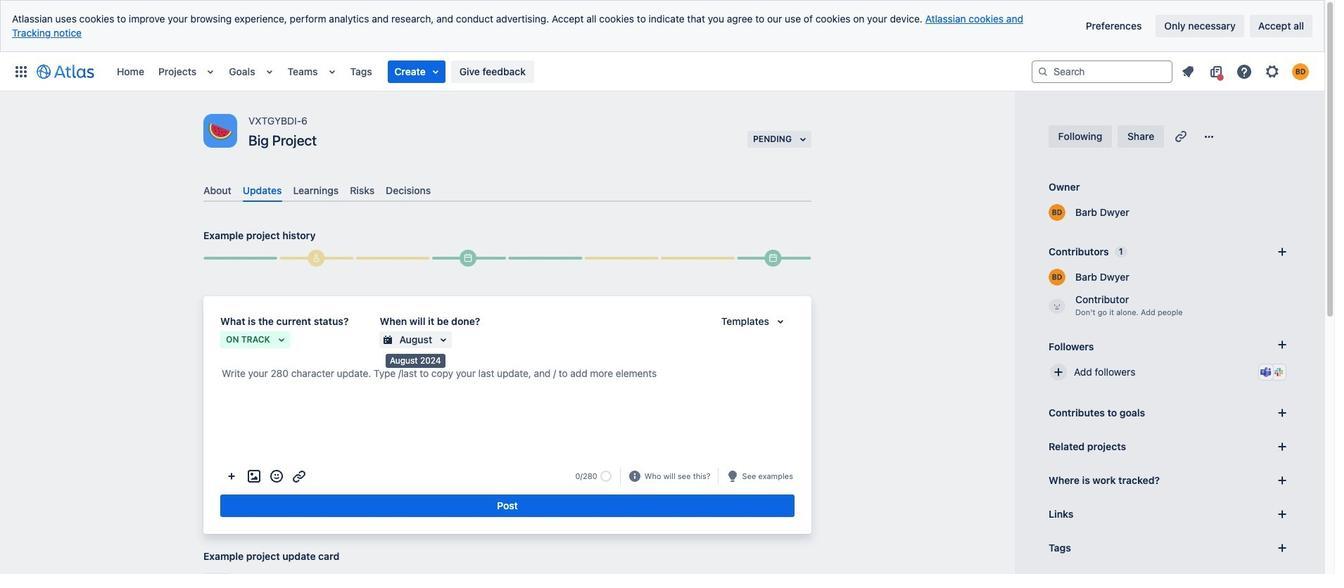 Task type: locate. For each thing, give the bounding box(es) containing it.
help image
[[1237, 63, 1253, 80]]

more actions image
[[223, 468, 240, 485]]

slack logo showing nan channels are connected to this project image
[[1274, 367, 1285, 378]]

list
[[110, 52, 1032, 91], [1176, 60, 1317, 83]]

notifications image
[[1180, 63, 1197, 80]]

tab list
[[198, 179, 818, 202]]

account image
[[1293, 63, 1310, 80]]

list item inside list
[[388, 60, 446, 83]]

tooltip
[[386, 354, 446, 368]]

switch to... image
[[13, 63, 30, 80]]

add a follower image
[[1275, 337, 1292, 354]]

insert emoji image
[[268, 468, 285, 485]]

None search field
[[1032, 60, 1173, 83]]

banner
[[0, 52, 1325, 92]]

list item
[[388, 60, 446, 83]]

1 horizontal spatial list
[[1176, 60, 1317, 83]]

Main content area, start typing to enter text. text field
[[220, 366, 795, 388]]



Task type: describe. For each thing, give the bounding box(es) containing it.
msteams logo showing  channels are connected to this project image
[[1261, 367, 1272, 378]]

add follower image
[[1051, 364, 1068, 381]]

insert link image
[[291, 468, 308, 485]]

0 horizontal spatial list
[[110, 52, 1032, 91]]

settings image
[[1265, 63, 1282, 80]]

top element
[[8, 52, 1032, 91]]

search image
[[1038, 66, 1049, 77]]

add files, videos, or images image
[[246, 468, 263, 485]]

Search field
[[1032, 60, 1173, 83]]



Task type: vqa. For each thing, say whether or not it's contained in the screenshot.
first townsquare image
no



